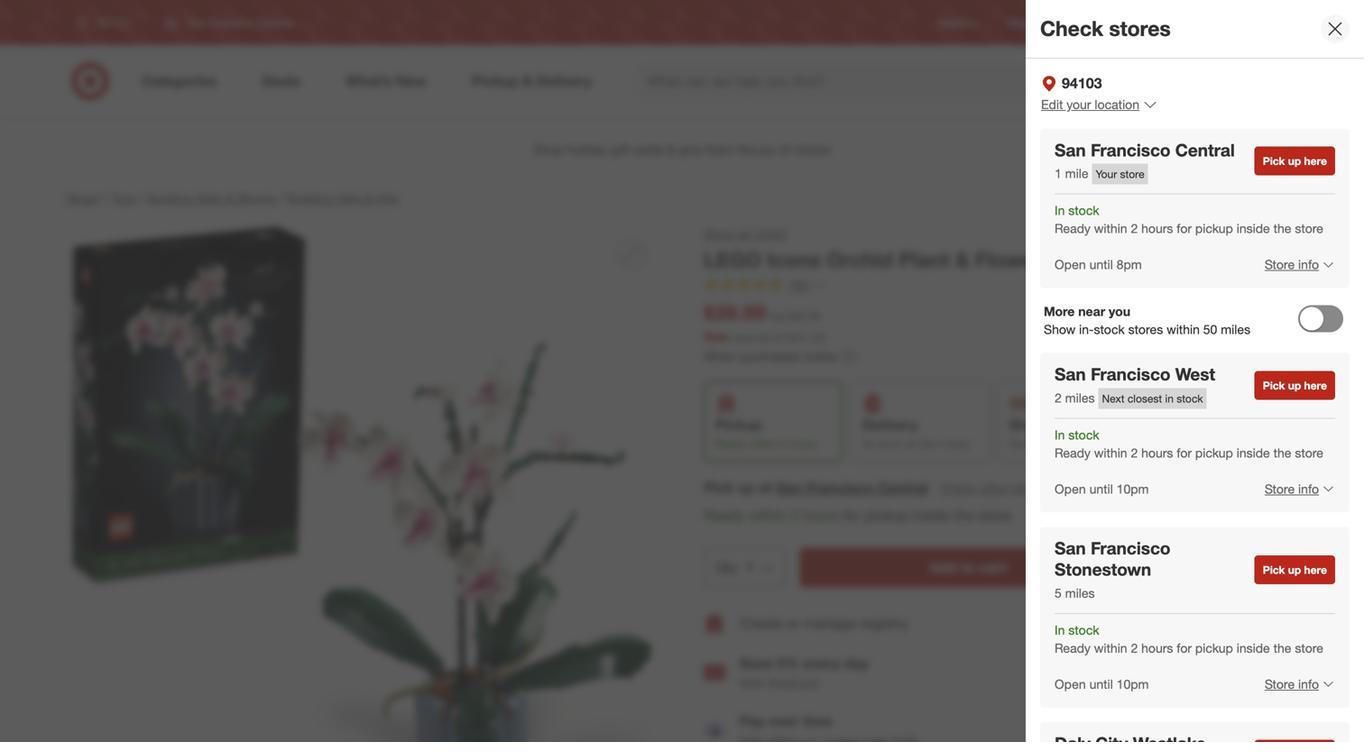 Task type: vqa. For each thing, say whether or not it's contained in the screenshot.
operational
no



Task type: locate. For each thing, give the bounding box(es) containing it.
san inside 'san francisco stonestown 5 miles'
[[1055, 538, 1087, 559]]

san up stonestown
[[1055, 538, 1087, 559]]

pick
[[1264, 155, 1286, 168], [1264, 379, 1286, 393], [704, 479, 734, 497], [1264, 564, 1286, 577]]

2 vertical spatial store info button
[[1254, 665, 1336, 705]]

1 vertical spatial target
[[65, 190, 100, 206]]

more near you show in-stock stores within 50 miles
[[1045, 304, 1251, 338]]

check inside button
[[940, 481, 977, 497]]

0 vertical spatial in
[[1055, 203, 1066, 219]]

near
[[1079, 304, 1106, 320]]

soon
[[878, 437, 902, 451]]

francisco up stonestown
[[1091, 538, 1171, 559]]

1 vertical spatial stores
[[1129, 322, 1164, 338]]

0 vertical spatial check
[[1041, 16, 1104, 41]]

1 vertical spatial open until 10pm
[[1055, 677, 1150, 693]]

info
[[1299, 257, 1320, 273], [1299, 481, 1320, 497], [1299, 677, 1320, 693]]

1 vertical spatial here
[[1305, 379, 1328, 393]]

2 building from the left
[[287, 190, 333, 206]]

3 until from the top
[[1090, 677, 1114, 693]]

inside for san francisco central
[[1237, 221, 1271, 237]]

redcard
[[1087, 16, 1130, 29], [769, 676, 819, 692]]

0 vertical spatial central
[[1176, 140, 1236, 161]]

1 pick up here button from the top
[[1255, 147, 1336, 176]]

within inside more near you show in-stock stores within 50 miles
[[1167, 322, 1201, 338]]

2 info from the top
[[1299, 481, 1320, 497]]

time
[[803, 713, 833, 731]]

0 horizontal spatial target
[[65, 190, 100, 206]]

1 vertical spatial central
[[878, 479, 929, 497]]

0 vertical spatial open
[[1055, 257, 1087, 273]]

1 pick up here from the top
[[1264, 155, 1328, 168]]

)
[[823, 331, 826, 344]]

francisco inside san francisco central 1 mile your store
[[1091, 140, 1171, 161]]

target for target circle
[[1159, 16, 1189, 29]]

10311
[[1098, 247, 1155, 273]]

plant
[[899, 247, 950, 273]]

sets left blocks
[[197, 190, 222, 206]]

purchased
[[740, 349, 801, 365]]

2 store info button from the top
[[1254, 470, 1336, 509]]

up for san francisco stonestown
[[1289, 564, 1302, 577]]

0 horizontal spatial /
[[103, 190, 107, 206]]

stock right in
[[1177, 392, 1204, 406]]

2 pick up here from the top
[[1264, 379, 1328, 393]]

inside
[[1237, 221, 1271, 237], [1237, 445, 1271, 461], [912, 507, 950, 525], [1237, 641, 1271, 657]]

the for san francisco west
[[1274, 445, 1292, 461]]

2 store info from the top
[[1266, 481, 1320, 497]]

within down 'san francisco stonestown 5 miles'
[[1095, 641, 1128, 657]]

/
[[103, 190, 107, 206], [140, 190, 144, 206], [279, 190, 284, 206]]

3 pick up here button from the top
[[1255, 556, 1336, 585]]

francisco up ready within 2 hours for pickup inside the store on the right bottom of the page
[[807, 479, 874, 497]]

& left blocks
[[226, 190, 234, 206]]

check for check other stores
[[940, 481, 977, 497]]

2 down pick up at san francisco central
[[791, 507, 799, 525]]

2 vertical spatial open
[[1055, 677, 1087, 693]]

pickup for san francisco stonestown
[[1196, 641, 1234, 657]]

for for west
[[1177, 445, 1193, 461]]

francisco inside 'san francisco stonestown 5 miles'
[[1091, 538, 1171, 559]]

1 vertical spatial open
[[1055, 481, 1087, 497]]

redcard inside the save 5% every day with redcard
[[769, 676, 819, 692]]

building right toys
[[148, 190, 194, 206]]

miles left the next
[[1066, 390, 1096, 406]]

0 vertical spatial here
[[1305, 155, 1328, 168]]

online
[[804, 349, 838, 365]]

3 info from the top
[[1299, 677, 1320, 693]]

10pm for west
[[1117, 481, 1150, 497]]

0 vertical spatial target
[[1159, 16, 1189, 29]]

building right blocks
[[287, 190, 333, 206]]

francisco for central
[[1091, 140, 1171, 161]]

2 vertical spatial here
[[1305, 564, 1328, 577]]

2 vertical spatial until
[[1090, 677, 1114, 693]]

1 vertical spatial until
[[1090, 481, 1114, 497]]

ready inside pickup ready within 2 hours
[[716, 437, 747, 451]]

as
[[863, 437, 875, 451]]

shipping
[[1010, 417, 1070, 434]]

within down pickup
[[750, 437, 778, 451]]

/ right blocks
[[279, 190, 284, 206]]

as
[[905, 437, 916, 451]]

stores left "circle"
[[1110, 16, 1172, 41]]

flowers
[[976, 247, 1053, 273]]

1 horizontal spatial central
[[1176, 140, 1236, 161]]

0 horizontal spatial central
[[878, 479, 929, 497]]

3 here from the top
[[1305, 564, 1328, 577]]

building sets & blocks link
[[148, 190, 276, 206]]

0 horizontal spatial building
[[148, 190, 194, 206]]

san inside san francisco west 2 miles next closest in stock
[[1055, 364, 1087, 385]]

store info for san francisco west
[[1266, 481, 1320, 497]]

sets left kits
[[337, 190, 362, 206]]

3 pick up here from the top
[[1264, 564, 1328, 577]]

edit your location button
[[1041, 95, 1159, 115]]

2 vertical spatial info
[[1299, 677, 1320, 693]]

& left kits
[[366, 190, 373, 206]]

2 horizontal spatial /
[[279, 190, 284, 206]]

miles right 5
[[1066, 586, 1096, 602]]

save
[[734, 331, 756, 344]]

0 vertical spatial pick up here
[[1264, 155, 1328, 168]]

francisco
[[1091, 140, 1171, 161], [1091, 364, 1171, 385], [807, 479, 874, 497], [1091, 538, 1171, 559]]

10pm
[[1117, 481, 1150, 497], [1117, 677, 1150, 693]]

stock down you
[[1095, 322, 1125, 338]]

2 vertical spatial in
[[1055, 623, 1066, 639]]

open
[[1055, 257, 1087, 273], [1055, 481, 1087, 497], [1055, 677, 1087, 693]]

miles inside 'san francisco stonestown 5 miles'
[[1066, 586, 1096, 602]]

miles right 50
[[1222, 322, 1251, 338]]

hours
[[1142, 221, 1174, 237], [790, 437, 818, 451], [1142, 445, 1174, 461], [803, 507, 840, 525], [1142, 641, 1174, 657]]

ready within 2 hours for pickup inside the store
[[704, 507, 1012, 525]]

mile
[[1066, 166, 1089, 182]]

up for san francisco west
[[1289, 379, 1302, 393]]

1 vertical spatial in
[[1055, 427, 1066, 443]]

2 open from the top
[[1055, 481, 1087, 497]]

0 vertical spatial miles
[[1222, 322, 1251, 338]]

pick up here for san francisco stonestown
[[1264, 564, 1328, 577]]

0 vertical spatial until
[[1090, 257, 1114, 273]]

your
[[1096, 168, 1118, 181]]

check inside dialog
[[1041, 16, 1104, 41]]

all
[[738, 227, 750, 242]]

2 vertical spatial in stock ready within 2 hours for pickup inside the store
[[1055, 623, 1324, 657]]

0 horizontal spatial &
[[226, 190, 234, 206]]

(
[[788, 331, 791, 344]]

san down show
[[1055, 364, 1087, 385]]

2 here from the top
[[1305, 379, 1328, 393]]

2 open until 10pm from the top
[[1055, 677, 1150, 693]]

check
[[1041, 16, 1104, 41], [940, 481, 977, 497]]

in down 5
[[1055, 623, 1066, 639]]

1 horizontal spatial building
[[287, 190, 333, 206]]

here
[[1305, 155, 1328, 168], [1305, 379, 1328, 393], [1305, 564, 1328, 577]]

1 building from the left
[[148, 190, 194, 206]]

3 in stock ready within 2 hours for pickup inside the store from the top
[[1055, 623, 1324, 657]]

open until 10pm for san francisco west
[[1055, 481, 1150, 497]]

783 link
[[704, 277, 828, 298]]

3 store info from the top
[[1266, 677, 1320, 693]]

1 vertical spatial store info button
[[1254, 470, 1336, 509]]

with
[[740, 676, 765, 692]]

0 vertical spatial store info button
[[1254, 245, 1336, 285]]

1 in stock ready within 2 hours for pickup inside the store from the top
[[1055, 203, 1324, 237]]

store info button for san francisco west
[[1254, 470, 1336, 509]]

1 horizontal spatial sets
[[337, 190, 362, 206]]

0 vertical spatial store info
[[1266, 257, 1320, 273]]

in down 1
[[1055, 203, 1066, 219]]

1 store info from the top
[[1266, 257, 1320, 273]]

1 vertical spatial miles
[[1066, 390, 1096, 406]]

over
[[769, 713, 799, 731]]

2 inside pickup ready within 2 hours
[[781, 437, 787, 451]]

3 open from the top
[[1055, 677, 1087, 693]]

miles inside san francisco west 2 miles next closest in stock
[[1066, 390, 1096, 406]]

the
[[1274, 221, 1292, 237], [1274, 445, 1292, 461], [954, 507, 975, 525], [1274, 641, 1292, 657]]

2 in stock ready within 2 hours for pickup inside the store from the top
[[1055, 427, 1324, 461]]

1 horizontal spatial &
[[366, 190, 373, 206]]

save 5% every day with redcard
[[740, 655, 869, 692]]

2 vertical spatial stores
[[1013, 481, 1048, 497]]

/ right toys "link"
[[140, 190, 144, 206]]

info for san francisco stonestown
[[1299, 677, 1320, 693]]

stores down you
[[1129, 322, 1164, 338]]

8pm
[[1117, 257, 1143, 273]]

redcard down 5%
[[769, 676, 819, 692]]

1 store from the top
[[1266, 257, 1296, 273]]

open for san francisco stonestown
[[1055, 677, 1087, 693]]

1 info from the top
[[1299, 257, 1320, 273]]

edit your location
[[1042, 96, 1140, 112]]

0 vertical spatial 10pm
[[1117, 481, 1150, 497]]

ready
[[1055, 221, 1091, 237], [716, 437, 747, 451], [1055, 445, 1091, 461], [704, 507, 745, 525], [1055, 641, 1091, 657]]

1 vertical spatial redcard
[[769, 676, 819, 692]]

in for san francisco stonestown
[[1055, 623, 1066, 639]]

0 horizontal spatial sets
[[197, 190, 222, 206]]

3 store info button from the top
[[1254, 665, 1336, 705]]

2 until from the top
[[1090, 481, 1114, 497]]

1 open from the top
[[1055, 257, 1087, 273]]

0 vertical spatial store
[[1266, 257, 1296, 273]]

1 until from the top
[[1090, 257, 1114, 273]]

target / toys / building sets & blocks / building sets & kits
[[65, 190, 399, 206]]

1 vertical spatial check
[[940, 481, 977, 497]]

here for san francisco west
[[1305, 379, 1328, 393]]

san inside san francisco central 1 mile your store
[[1055, 140, 1087, 161]]

2 store from the top
[[1266, 481, 1296, 497]]

set
[[1059, 247, 1092, 273]]

hours inside pickup ready within 2 hours
[[790, 437, 818, 451]]

1 open until 10pm from the top
[[1055, 481, 1150, 497]]

1 10pm from the top
[[1117, 481, 1150, 497]]

target
[[1159, 16, 1189, 29], [65, 190, 100, 206]]

lego right all
[[754, 227, 787, 242]]

2 up pick up at san francisco central
[[781, 437, 787, 451]]

here for san francisco stonestown
[[1305, 564, 1328, 577]]

until for san francisco central
[[1090, 257, 1114, 273]]

orchid
[[827, 247, 894, 273]]

3pm
[[919, 437, 941, 451]]

stock inside more near you show in-stock stores within 50 miles
[[1095, 322, 1125, 338]]

0 vertical spatial open until 10pm
[[1055, 481, 1150, 497]]

open until 10pm
[[1055, 481, 1150, 497], [1055, 677, 1150, 693]]

stock down mile
[[1069, 203, 1100, 219]]

search
[[1073, 74, 1117, 92]]

pick up here
[[1264, 155, 1328, 168], [1264, 379, 1328, 393], [1264, 564, 1328, 577]]

san up mile
[[1055, 140, 1087, 161]]

0 vertical spatial redcard
[[1087, 16, 1130, 29]]

2 vertical spatial pick up here button
[[1255, 556, 1336, 585]]

1 in from the top
[[1055, 203, 1066, 219]]

next
[[1103, 392, 1125, 406]]

at
[[759, 479, 773, 497]]

0 vertical spatial info
[[1299, 257, 1320, 273]]

3 in from the top
[[1055, 623, 1066, 639]]

& inside shop all lego lego icons orchid plant & flowers set 10311
[[956, 247, 970, 273]]

target left "circle"
[[1159, 16, 1189, 29]]

when
[[704, 349, 737, 365]]

2 up shipping
[[1055, 390, 1062, 406]]

1 vertical spatial 10pm
[[1117, 677, 1150, 693]]

lego
[[754, 227, 787, 242], [704, 247, 762, 273]]

1 vertical spatial in stock ready within 2 hours for pickup inside the store
[[1055, 427, 1324, 461]]

delivery
[[863, 417, 918, 434]]

stores inside button
[[1013, 481, 1048, 497]]

2 vertical spatial pick up here
[[1264, 564, 1328, 577]]

building
[[148, 190, 194, 206], [287, 190, 333, 206]]

stonestown
[[1055, 560, 1152, 581]]

0 horizontal spatial redcard
[[769, 676, 819, 692]]

store inside san francisco central 1 mile your store
[[1121, 168, 1145, 181]]

1
[[1055, 166, 1062, 182]]

%
[[797, 331, 807, 344]]

2 in from the top
[[1055, 427, 1066, 443]]

target circle
[[1159, 16, 1220, 29]]

store for san francisco central
[[1266, 257, 1296, 273]]

1 store info button from the top
[[1254, 245, 1336, 285]]

francisco for west
[[1091, 364, 1171, 385]]

stores right other
[[1013, 481, 1048, 497]]

1 horizontal spatial check
[[1041, 16, 1104, 41]]

2 vertical spatial store
[[1266, 677, 1296, 693]]

1 vertical spatial pick up here
[[1264, 379, 1328, 393]]

store info
[[1266, 257, 1320, 273], [1266, 481, 1320, 497], [1266, 677, 1320, 693]]

1 / from the left
[[103, 190, 107, 206]]

stock left 10 at the bottom of page
[[1069, 427, 1100, 443]]

lego down all
[[704, 247, 762, 273]]

2 up 10311
[[1132, 221, 1139, 237]]

store
[[1266, 257, 1296, 273], [1266, 481, 1296, 497], [1266, 677, 1296, 693]]

francisco inside san francisco west 2 miles next closest in stock
[[1091, 364, 1171, 385]]

hours for san francisco stonestown
[[1142, 641, 1174, 657]]

shop
[[704, 227, 734, 242]]

1 horizontal spatial /
[[140, 190, 144, 206]]

within down at
[[749, 507, 787, 525]]

& right "plant"
[[956, 247, 970, 273]]

info for san francisco central
[[1299, 257, 1320, 273]]

2
[[1132, 221, 1139, 237], [1055, 390, 1062, 406], [781, 437, 787, 451], [1132, 445, 1139, 461], [791, 507, 799, 525], [1132, 641, 1139, 657]]

stores
[[1110, 16, 1172, 41], [1129, 322, 1164, 338], [1013, 481, 1048, 497]]

1 horizontal spatial target
[[1159, 16, 1189, 29]]

within left 50
[[1167, 322, 1201, 338]]

1 vertical spatial info
[[1299, 481, 1320, 497]]

0 vertical spatial pick up here button
[[1255, 147, 1336, 176]]

hours for san francisco west
[[1142, 445, 1174, 461]]

add
[[930, 559, 957, 577]]

&
[[226, 190, 234, 206], [366, 190, 373, 206], [956, 247, 970, 273]]

3 store from the top
[[1266, 677, 1296, 693]]

1 vertical spatial store
[[1266, 481, 1296, 497]]

1 vertical spatial pick up here button
[[1255, 371, 1336, 400]]

0 vertical spatial in stock ready within 2 hours for pickup inside the store
[[1055, 203, 1324, 237]]

2 10pm from the top
[[1117, 677, 1150, 693]]

cart
[[979, 559, 1008, 577]]

francisco up closest
[[1091, 364, 1171, 385]]

in stock ready within 2 hours for pickup inside the store
[[1055, 203, 1324, 237], [1055, 427, 1324, 461], [1055, 623, 1324, 657]]

the for san francisco central
[[1274, 221, 1292, 237]]

stock down stonestown
[[1069, 623, 1100, 639]]

store info for san francisco central
[[1266, 257, 1320, 273]]

central
[[1176, 140, 1236, 161], [878, 479, 929, 497]]

$39.99 reg $42.49 sale save $ 2.50 ( 6 % off )
[[704, 300, 826, 345]]

2 vertical spatial store info
[[1266, 677, 1320, 693]]

icons
[[768, 247, 821, 273]]

0 horizontal spatial check
[[940, 481, 977, 497]]

pick for san francisco west
[[1264, 379, 1286, 393]]

/ left toys
[[103, 190, 107, 206]]

or
[[788, 615, 801, 633]]

target left toys "link"
[[65, 190, 100, 206]]

search button
[[1073, 61, 1117, 105]]

1 vertical spatial store info
[[1266, 481, 1320, 497]]

registry link
[[938, 15, 978, 30]]

san for san francisco central
[[1055, 140, 1087, 161]]

hours for san francisco central
[[1142, 221, 1174, 237]]

redcard right ad
[[1087, 16, 1130, 29]]

check stores dialog
[[1026, 0, 1365, 743]]

here for san francisco central
[[1305, 155, 1328, 168]]

pickup
[[1196, 221, 1234, 237], [1196, 445, 1234, 461], [865, 507, 908, 525], [1196, 641, 1234, 657]]

2 inside san francisco west 2 miles next closest in stock
[[1055, 390, 1062, 406]]

2 horizontal spatial &
[[956, 247, 970, 273]]

blocks
[[237, 190, 276, 206]]

store info button for san francisco central
[[1254, 245, 1336, 285]]

2 pick up here button from the top
[[1255, 371, 1336, 400]]

in right by
[[1055, 427, 1066, 443]]

for for stonestown
[[1177, 641, 1193, 657]]

1 horizontal spatial redcard
[[1087, 16, 1130, 29]]

2 vertical spatial miles
[[1066, 586, 1096, 602]]

1 here from the top
[[1305, 155, 1328, 168]]

francisco up your
[[1091, 140, 1171, 161]]



Task type: describe. For each thing, give the bounding box(es) containing it.
in stock ready within 2 hours for pickup inside the store for central
[[1055, 203, 1324, 237]]

pickup for san francisco west
[[1196, 445, 1234, 461]]

within inside pickup ready within 2 hours
[[750, 437, 778, 451]]

it
[[1030, 437, 1036, 451]]

in stock ready within 2 hours for pickup inside the store for west
[[1055, 427, 1324, 461]]

san francisco central 1 mile your store
[[1055, 140, 1236, 182]]

location
[[1095, 96, 1140, 112]]

3 / from the left
[[279, 190, 284, 206]]

target link
[[65, 190, 100, 206]]

registry
[[938, 16, 978, 29]]

more
[[1045, 304, 1076, 320]]

pick up here button for san francisco stonestown
[[1255, 556, 1336, 585]]

closest
[[1128, 392, 1163, 406]]

today
[[944, 437, 971, 451]]

94103
[[1063, 74, 1103, 92]]

open for san francisco west
[[1055, 481, 1087, 497]]

west
[[1176, 364, 1216, 385]]

for for central
[[1177, 221, 1193, 237]]

target for target / toys / building sets & blocks / building sets & kits
[[65, 190, 100, 206]]

pick for san francisco central
[[1264, 155, 1286, 168]]

day
[[845, 655, 869, 673]]

redcard link
[[1087, 15, 1130, 30]]

check other stores button
[[939, 479, 1049, 499]]

store for san francisco west
[[1266, 481, 1296, 497]]

check other stores
[[940, 481, 1048, 497]]

registry
[[861, 615, 909, 633]]

kits
[[377, 190, 399, 206]]

check for check stores
[[1041, 16, 1104, 41]]

san for san francisco stonestown
[[1055, 538, 1087, 559]]

1 sets from the left
[[197, 190, 222, 206]]

2 sets from the left
[[337, 190, 362, 206]]

0 vertical spatial lego
[[754, 227, 787, 242]]

open for san francisco central
[[1055, 257, 1087, 273]]

edit
[[1042, 96, 1064, 112]]

pick up here for san francisco central
[[1264, 155, 1328, 168]]

10
[[1101, 437, 1113, 451]]

in
[[1166, 392, 1174, 406]]

5%
[[777, 655, 799, 673]]

save
[[740, 655, 773, 673]]

shipping get it by sun, dec 10
[[1010, 417, 1113, 451]]

up for san francisco central
[[1289, 155, 1302, 168]]

store info for san francisco stonestown
[[1266, 677, 1320, 693]]

within right sun,
[[1095, 445, 1128, 461]]

2 / from the left
[[140, 190, 144, 206]]

every
[[803, 655, 841, 673]]

info for san francisco west
[[1299, 481, 1320, 497]]

until for san francisco stonestown
[[1090, 677, 1114, 693]]

pick up here for san francisco west
[[1264, 379, 1328, 393]]

pick for san francisco stonestown
[[1264, 564, 1286, 577]]

in-
[[1080, 322, 1095, 338]]

create or manage registry
[[740, 615, 909, 633]]

783
[[789, 278, 810, 294]]

store for san francisco stonestown
[[1296, 641, 1324, 657]]

until for san francisco west
[[1090, 481, 1114, 497]]

stock for san francisco west
[[1069, 427, 1100, 443]]

miles for san francisco west
[[1066, 390, 1096, 406]]

2 down 'san francisco stonestown 5 miles'
[[1132, 641, 1139, 657]]

pay
[[740, 713, 765, 731]]

inside for san francisco west
[[1237, 445, 1271, 461]]

target circle link
[[1159, 15, 1220, 30]]

your
[[1067, 96, 1092, 112]]

san francisco stonestown 5 miles
[[1055, 538, 1171, 602]]

stores inside more near you show in-stock stores within 50 miles
[[1129, 322, 1164, 338]]

toys link
[[111, 190, 136, 206]]

san francisco west 2 miles next closest in stock
[[1055, 364, 1216, 406]]

inside for san francisco stonestown
[[1237, 641, 1271, 657]]

ready for san francisco west
[[1055, 445, 1091, 461]]

pickup
[[716, 417, 763, 434]]

open until 8pm
[[1055, 257, 1143, 273]]

store for san francisco west
[[1296, 445, 1324, 461]]

ready for san francisco stonestown
[[1055, 641, 1091, 657]]

pickup ready within 2 hours
[[716, 417, 818, 451]]

add to cart
[[930, 559, 1008, 577]]

stock for san francisco central
[[1069, 203, 1100, 219]]

stock for san francisco stonestown
[[1069, 623, 1100, 639]]

weekly
[[1007, 16, 1042, 29]]

$
[[759, 331, 764, 344]]

5
[[1055, 586, 1062, 602]]

open until 10pm for san francisco stonestown
[[1055, 677, 1150, 693]]

add to cart button
[[800, 548, 1137, 588]]

francisco for stonestown
[[1091, 538, 1171, 559]]

by
[[1039, 437, 1051, 451]]

building sets & kits link
[[287, 190, 399, 206]]

in for san francisco west
[[1055, 427, 1066, 443]]

you
[[1110, 304, 1131, 320]]

off
[[810, 331, 823, 344]]

store for san francisco central
[[1296, 221, 1324, 237]]

show
[[1045, 322, 1076, 338]]

advertisement region
[[51, 128, 1314, 172]]

delivery as soon as 3pm today
[[863, 417, 971, 451]]

0 vertical spatial stores
[[1110, 16, 1172, 41]]

ad
[[1045, 16, 1058, 29]]

ready for san francisco central
[[1055, 221, 1091, 237]]

50
[[1204, 322, 1218, 338]]

to
[[961, 559, 975, 577]]

6
[[791, 331, 797, 344]]

pick up here button for san francisco west
[[1255, 371, 1336, 400]]

stock inside san francisco west 2 miles next closest in stock
[[1177, 392, 1204, 406]]

within up 10311
[[1095, 221, 1128, 237]]

reg
[[769, 310, 785, 323]]

weekly ad
[[1007, 16, 1058, 29]]

san francisco central button
[[777, 478, 929, 499]]

What can we help you find? suggestions appear below search field
[[636, 61, 1086, 101]]

pickup for san francisco central
[[1196, 221, 1234, 237]]

dec
[[1078, 437, 1098, 451]]

when purchased online
[[704, 349, 838, 365]]

store for san francisco stonestown
[[1266, 677, 1296, 693]]

miles inside more near you show in-stock stores within 50 miles
[[1222, 322, 1251, 338]]

store info button for san francisco stonestown
[[1254, 665, 1336, 705]]

central inside san francisco central 1 mile your store
[[1176, 140, 1236, 161]]

1 vertical spatial lego
[[704, 247, 762, 273]]

create
[[740, 615, 783, 633]]

san right at
[[777, 479, 803, 497]]

the for san francisco stonestown
[[1274, 641, 1292, 657]]

manage
[[805, 615, 857, 633]]

10pm for stonestown
[[1117, 677, 1150, 693]]

sun,
[[1054, 437, 1075, 451]]

2 right 10 at the bottom of page
[[1132, 445, 1139, 461]]

$39.99
[[704, 300, 766, 326]]

other
[[980, 481, 1010, 497]]

in for san francisco central
[[1055, 203, 1066, 219]]

san for san francisco west
[[1055, 364, 1087, 385]]

toys
[[111, 190, 136, 206]]

in stock ready within 2 hours for pickup inside the store for stonestown
[[1055, 623, 1324, 657]]

pick up here button for san francisco central
[[1255, 147, 1336, 176]]

pay over time
[[740, 713, 833, 731]]

lego icons orchid plant &#38; flowers set 10311, 1 of 14 image
[[65, 226, 661, 743]]

check stores
[[1041, 16, 1172, 41]]

weekly ad link
[[1007, 15, 1058, 30]]

miles for san francisco stonestown
[[1066, 586, 1096, 602]]



